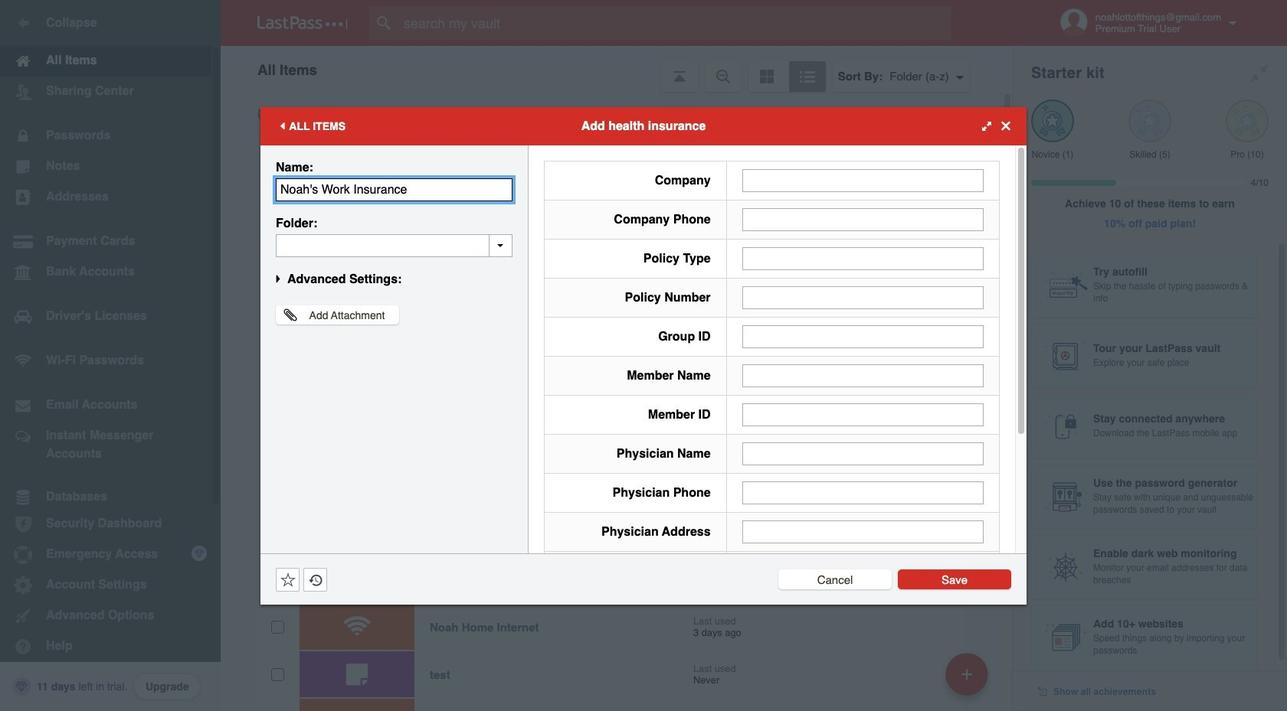 Task type: locate. For each thing, give the bounding box(es) containing it.
dialog
[[261, 107, 1027, 702]]

None text field
[[742, 208, 984, 231], [276, 234, 513, 257], [742, 247, 984, 270], [742, 286, 984, 309], [742, 325, 984, 348], [742, 403, 984, 426], [742, 208, 984, 231], [276, 234, 513, 257], [742, 247, 984, 270], [742, 286, 984, 309], [742, 325, 984, 348], [742, 403, 984, 426]]

new item navigation
[[940, 649, 998, 712]]

main navigation navigation
[[0, 0, 221, 712]]

new item image
[[962, 669, 972, 680]]

None text field
[[742, 169, 984, 192], [276, 178, 513, 201], [742, 364, 984, 387], [742, 443, 984, 466], [742, 482, 984, 505], [742, 521, 984, 544], [742, 169, 984, 192], [276, 178, 513, 201], [742, 364, 984, 387], [742, 443, 984, 466], [742, 482, 984, 505], [742, 521, 984, 544]]



Task type: vqa. For each thing, say whether or not it's contained in the screenshot.
Vault options navigation
yes



Task type: describe. For each thing, give the bounding box(es) containing it.
search my vault text field
[[369, 6, 982, 40]]

Search search field
[[369, 6, 982, 40]]

vault options navigation
[[221, 46, 1013, 92]]

lastpass image
[[257, 16, 348, 30]]



